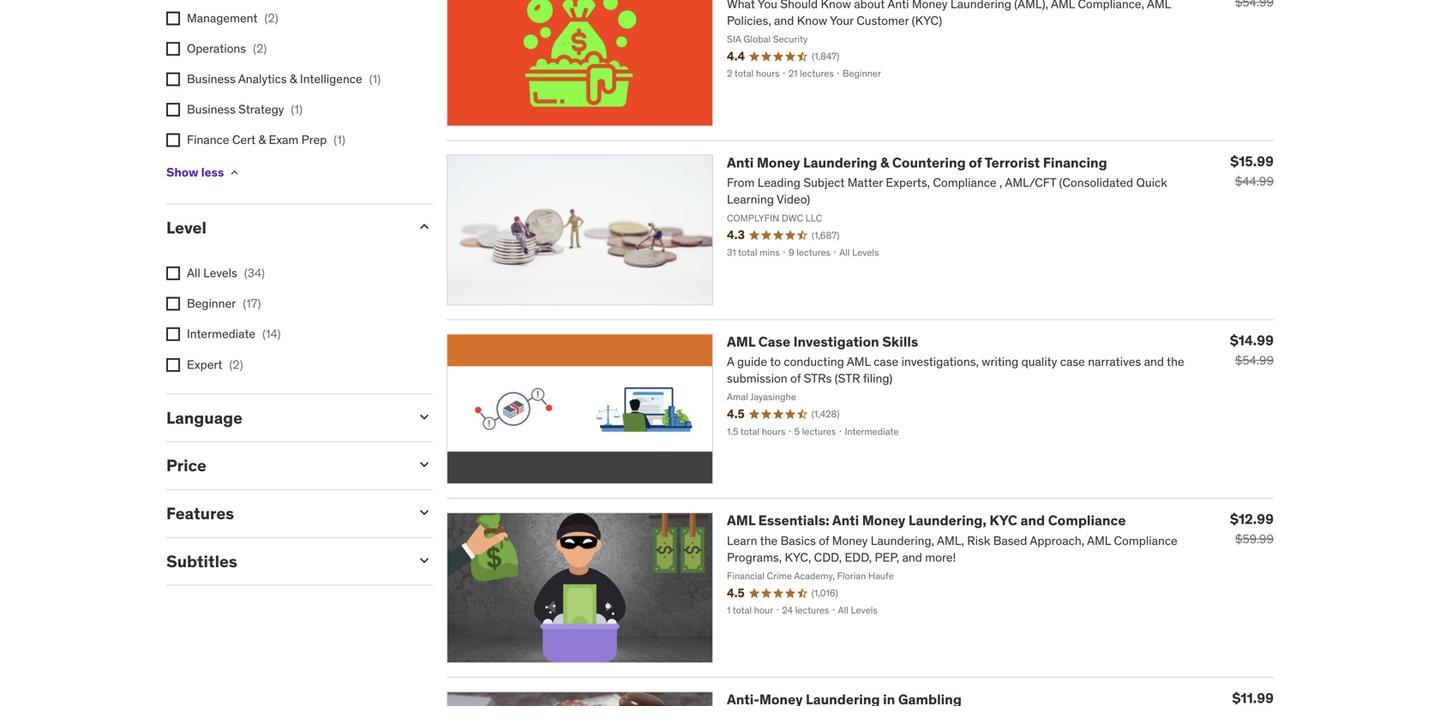 Task type: describe. For each thing, give the bounding box(es) containing it.
expert (2)
[[187, 357, 243, 372]]

small image for features
[[416, 504, 433, 521]]

xsmall image for all levels
[[166, 267, 180, 280]]

laundering
[[803, 154, 877, 171]]

exam
[[269, 132, 299, 148]]

$14.99 $54.99
[[1230, 332, 1274, 368]]

price button
[[166, 455, 402, 476]]

(2) for management (2)
[[264, 10, 278, 26]]

2 vertical spatial &
[[880, 154, 889, 171]]

(2) for expert (2)
[[229, 357, 243, 372]]

show
[[166, 164, 199, 180]]

levels
[[203, 265, 237, 281]]

finance cert & exam prep (1)
[[187, 132, 345, 148]]

management
[[187, 10, 258, 26]]

xsmall image for operations
[[166, 42, 180, 56]]

all
[[187, 265, 200, 281]]

language button
[[166, 408, 402, 428]]

financing
[[1043, 154, 1107, 171]]

price
[[166, 455, 207, 476]]

& for exam
[[258, 132, 266, 148]]

small image for level
[[416, 218, 433, 235]]

strategy
[[238, 102, 284, 117]]

(17)
[[243, 296, 261, 311]]

intelligence
[[300, 71, 362, 87]]

operations
[[187, 41, 246, 56]]

aml essentials: anti money laundering, kyc and compliance
[[727, 512, 1126, 529]]

countering
[[892, 154, 966, 171]]

$54.99
[[1235, 353, 1274, 368]]

aml case investigation skills
[[727, 333, 918, 350]]

1 vertical spatial money
[[862, 512, 906, 529]]

(14)
[[262, 326, 281, 342]]

finance
[[187, 132, 229, 148]]

intermediate
[[187, 326, 256, 342]]

anti money laundering & countering of terrorist financing link
[[727, 154, 1107, 171]]

business analytics & intelligence (1)
[[187, 71, 381, 87]]

0 vertical spatial anti
[[727, 154, 754, 171]]

(34)
[[244, 265, 265, 281]]

aml essentials: anti money laundering, kyc and compliance link
[[727, 512, 1126, 529]]

of
[[969, 154, 982, 171]]

all levels (34)
[[187, 265, 265, 281]]

xsmall image for intermediate
[[166, 328, 180, 341]]

small image for price
[[416, 456, 433, 473]]

$12.99 $59.99
[[1230, 511, 1274, 547]]

anti money laundering & countering of terrorist financing
[[727, 154, 1107, 171]]

show less button
[[166, 155, 241, 190]]

and
[[1021, 512, 1045, 529]]

beginner (17)
[[187, 296, 261, 311]]

cert
[[232, 132, 256, 148]]

terrorist
[[985, 154, 1040, 171]]

prep
[[301, 132, 327, 148]]

kyc
[[990, 512, 1018, 529]]

$12.99
[[1230, 511, 1274, 528]]



Task type: vqa. For each thing, say whether or not it's contained in the screenshot.
small icon related to Features
yes



Task type: locate. For each thing, give the bounding box(es) containing it.
analytics
[[238, 71, 287, 87]]

1 small image from the top
[[416, 218, 433, 235]]

0 horizontal spatial money
[[757, 154, 800, 171]]

language
[[166, 408, 243, 428]]

(2)
[[264, 10, 278, 26], [253, 41, 267, 56], [229, 357, 243, 372]]

1 horizontal spatial anti
[[832, 512, 859, 529]]

aml case investigation skills link
[[727, 333, 918, 350]]

management (2)
[[187, 10, 278, 26]]

1 vertical spatial aml
[[727, 512, 755, 529]]

money left laundering, at right
[[862, 512, 906, 529]]

less
[[201, 164, 224, 180]]

$15.99
[[1230, 153, 1274, 170]]

aml for aml essentials: anti money laundering, kyc and compliance
[[727, 512, 755, 529]]

0 horizontal spatial (1)
[[291, 102, 303, 117]]

(2) down 'intermediate (14)' at left top
[[229, 357, 243, 372]]

2 business from the top
[[187, 102, 236, 117]]

xsmall image left intermediate
[[166, 328, 180, 341]]

1 vertical spatial (2)
[[253, 41, 267, 56]]

2 aml from the top
[[727, 512, 755, 529]]

(1) right intelligence
[[369, 71, 381, 87]]

0 vertical spatial small image
[[416, 218, 433, 235]]

$59.99
[[1235, 532, 1274, 547]]

0 horizontal spatial anti
[[727, 154, 754, 171]]

business strategy (1)
[[187, 102, 303, 117]]

xsmall image left management
[[166, 11, 180, 25]]

business for business analytics & intelligence (1)
[[187, 71, 236, 87]]

subtitles button
[[166, 551, 402, 572]]

0 vertical spatial small image
[[416, 504, 433, 521]]

xsmall image for business analytics & intelligence
[[166, 72, 180, 86]]

investigation
[[794, 333, 879, 350]]

xsmall image inside show less "button"
[[227, 166, 241, 179]]

aml left essentials:
[[727, 512, 755, 529]]

1 vertical spatial xsmall image
[[166, 328, 180, 341]]

& right the analytics
[[290, 71, 297, 87]]

skills
[[882, 333, 918, 350]]

$44.99
[[1235, 174, 1274, 189]]

2 vertical spatial (2)
[[229, 357, 243, 372]]

& left countering
[[880, 154, 889, 171]]

0 vertical spatial money
[[757, 154, 800, 171]]

aml
[[727, 333, 755, 350], [727, 512, 755, 529]]

business
[[187, 71, 236, 87], [187, 102, 236, 117]]

2 horizontal spatial (1)
[[369, 71, 381, 87]]

0 vertical spatial (1)
[[369, 71, 381, 87]]

anti
[[727, 154, 754, 171], [832, 512, 859, 529]]

0 vertical spatial aml
[[727, 333, 755, 350]]

0 vertical spatial business
[[187, 71, 236, 87]]

2 small image from the top
[[416, 408, 433, 426]]

$14.99
[[1230, 332, 1274, 349]]

(1) down business analytics & intelligence (1) on the left top of the page
[[291, 102, 303, 117]]

2 vertical spatial (1)
[[334, 132, 345, 148]]

essentials:
[[758, 512, 830, 529]]

features button
[[166, 503, 402, 524]]

2 horizontal spatial &
[[880, 154, 889, 171]]

xsmall image
[[166, 42, 180, 56], [166, 72, 180, 86], [166, 103, 180, 117], [166, 133, 180, 147], [227, 166, 241, 179], [166, 267, 180, 280], [166, 297, 180, 311], [166, 358, 180, 372]]

small image for language
[[416, 408, 433, 426]]

xsmall image
[[166, 11, 180, 25], [166, 328, 180, 341]]

intermediate (14)
[[187, 326, 281, 342]]

&
[[290, 71, 297, 87], [258, 132, 266, 148], [880, 154, 889, 171]]

level button
[[166, 217, 402, 238]]

0 vertical spatial (2)
[[264, 10, 278, 26]]

xsmall image for finance cert & exam prep
[[166, 133, 180, 147]]

(2) right management
[[264, 10, 278, 26]]

2 vertical spatial small image
[[416, 456, 433, 473]]

& for intelligence
[[290, 71, 297, 87]]

1 business from the top
[[187, 71, 236, 87]]

(2) for operations (2)
[[253, 41, 267, 56]]

(1) right prep
[[334, 132, 345, 148]]

aml left case on the top right
[[727, 333, 755, 350]]

(2) up the analytics
[[253, 41, 267, 56]]

0 vertical spatial xsmall image
[[166, 11, 180, 25]]

compliance
[[1048, 512, 1126, 529]]

1 vertical spatial business
[[187, 102, 236, 117]]

business for business strategy (1)
[[187, 102, 236, 117]]

1 aml from the top
[[727, 333, 755, 350]]

xsmall image for business strategy
[[166, 103, 180, 117]]

1 vertical spatial (1)
[[291, 102, 303, 117]]

1 vertical spatial small image
[[416, 408, 433, 426]]

1 vertical spatial small image
[[416, 552, 433, 569]]

show less
[[166, 164, 224, 180]]

$15.99 $44.99
[[1230, 153, 1274, 189]]

0 horizontal spatial &
[[258, 132, 266, 148]]

(1)
[[369, 71, 381, 87], [291, 102, 303, 117], [334, 132, 345, 148]]

1 vertical spatial anti
[[832, 512, 859, 529]]

2 xsmall image from the top
[[166, 328, 180, 341]]

business down operations on the left of page
[[187, 71, 236, 87]]

subtitles
[[166, 551, 237, 572]]

1 horizontal spatial &
[[290, 71, 297, 87]]

& right cert in the left top of the page
[[258, 132, 266, 148]]

beginner
[[187, 296, 236, 311]]

aml for aml case investigation skills
[[727, 333, 755, 350]]

1 small image from the top
[[416, 504, 433, 521]]

expert
[[187, 357, 222, 372]]

business up finance
[[187, 102, 236, 117]]

small image
[[416, 218, 433, 235], [416, 408, 433, 426], [416, 456, 433, 473]]

laundering,
[[909, 512, 987, 529]]

2 small image from the top
[[416, 552, 433, 569]]

money
[[757, 154, 800, 171], [862, 512, 906, 529]]

small image for subtitles
[[416, 552, 433, 569]]

1 xsmall image from the top
[[166, 11, 180, 25]]

1 vertical spatial &
[[258, 132, 266, 148]]

3 small image from the top
[[416, 456, 433, 473]]

level
[[166, 217, 206, 238]]

features
[[166, 503, 234, 524]]

small image
[[416, 504, 433, 521], [416, 552, 433, 569]]

case
[[758, 333, 791, 350]]

1 horizontal spatial (1)
[[334, 132, 345, 148]]

xsmall image for beginner
[[166, 297, 180, 311]]

money left laundering
[[757, 154, 800, 171]]

0 vertical spatial &
[[290, 71, 297, 87]]

xsmall image for management
[[166, 11, 180, 25]]

xsmall image for expert
[[166, 358, 180, 372]]

operations (2)
[[187, 41, 267, 56]]

1 horizontal spatial money
[[862, 512, 906, 529]]



